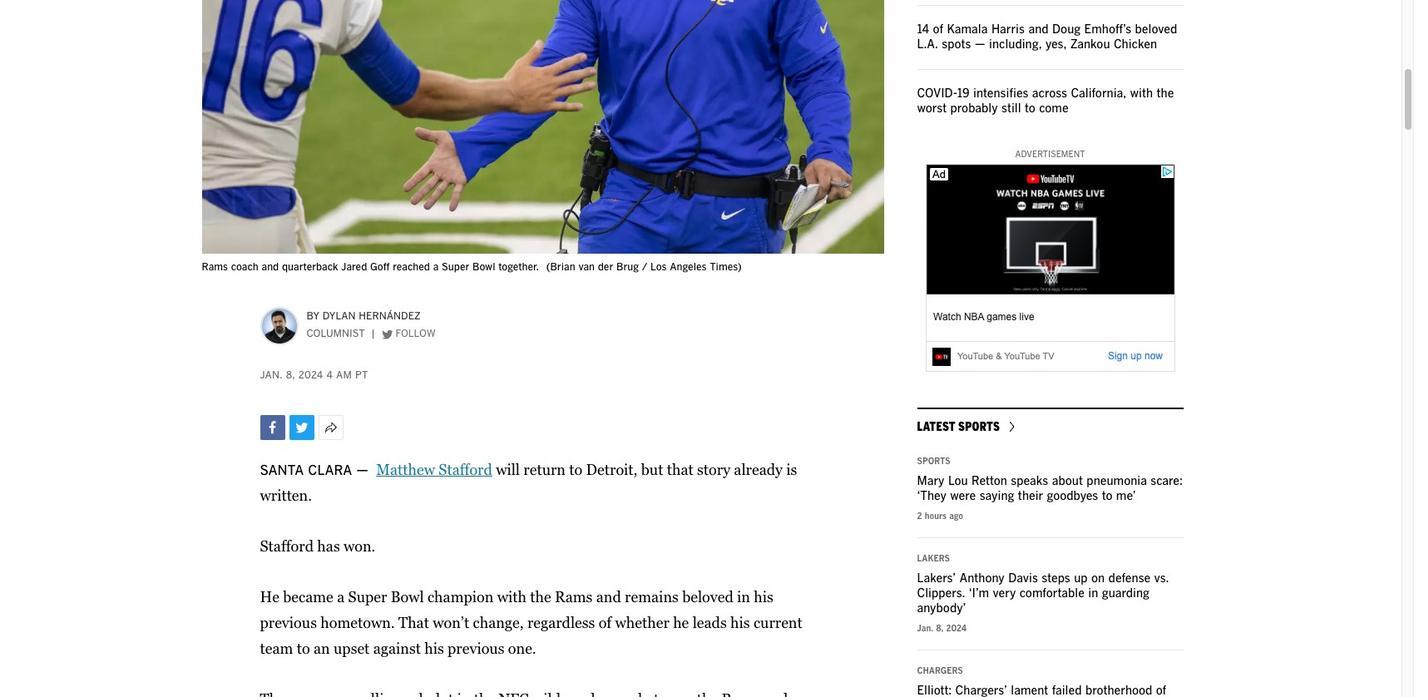 Task type: locate. For each thing, give the bounding box(es) containing it.
2 vertical spatial his
[[424, 639, 444, 657]]

santa clara —
[[260, 464, 373, 477]]

2 horizontal spatial his
[[754, 588, 774, 605]]

of right 14
[[933, 24, 943, 36]]

1 vertical spatial with
[[497, 588, 527, 605]]

0 horizontal spatial the
[[530, 588, 551, 605]]

that
[[667, 461, 694, 478]]

1 horizontal spatial and
[[596, 588, 621, 605]]

quarterback
[[282, 263, 338, 273]]

ago
[[949, 512, 964, 521]]

0 vertical spatial jan.
[[260, 371, 283, 381]]

in inside lakers' anthony davis steps up on defense vs. clippers. 'i'm very comfortable in guarding anybody'
[[1089, 588, 1098, 600]]

rams
[[202, 263, 228, 273], [555, 588, 593, 605]]

beloved
[[1135, 24, 1177, 36], [682, 588, 734, 605]]

4
[[326, 371, 333, 381]]

0 vertical spatial 2024
[[299, 371, 323, 381]]

with
[[1130, 88, 1153, 100], [497, 588, 527, 605]]

1 horizontal spatial his
[[730, 614, 750, 631]]

and inside he became a super bowl champion with the rams and remains beloved in his previous hometown. that won't change, regardless of whether he leads his current team to an upset against his previous one.
[[596, 588, 621, 605]]

to right return
[[569, 461, 583, 478]]

1 vertical spatial 8,
[[936, 625, 944, 633]]

steps
[[1042, 573, 1071, 585]]

1 vertical spatial jan.
[[917, 625, 933, 633]]

—
[[975, 39, 986, 51]]

am
[[336, 371, 352, 381]]

1 horizontal spatial 2024
[[946, 625, 967, 633]]

in for comfortable
[[1089, 588, 1098, 600]]

scare:
[[1151, 476, 1183, 488]]

1 vertical spatial sports
[[917, 458, 951, 466]]

his down won't
[[424, 639, 444, 657]]

to
[[1025, 103, 1036, 115], [569, 461, 583, 478], [1102, 491, 1113, 503], [297, 639, 310, 657]]

a right reached
[[433, 263, 439, 273]]

bowl
[[473, 263, 495, 273], [391, 588, 424, 605]]

14 of kamala harris and doug emhoff's beloved l.a. spots  — including, yes, zankou chicken
[[917, 24, 1177, 51]]

previous down the change,
[[448, 639, 505, 657]]

the down 'chicken'
[[1157, 88, 1174, 100]]

written.
[[260, 486, 312, 504]]

1 vertical spatial bowl
[[391, 588, 424, 605]]

super inside he became a super bowl champion with the rams and remains beloved in his previous hometown. that won't change, regardless of whether he leads his current team to an upset against his previous one.
[[348, 588, 387, 605]]

beloved up leads
[[682, 588, 734, 605]]

rams left "coach"
[[202, 263, 228, 273]]

0 vertical spatial beloved
[[1135, 24, 1177, 36]]

jared
[[341, 263, 367, 273]]

0 vertical spatial of
[[933, 24, 943, 36]]

2024
[[299, 371, 323, 381], [946, 625, 967, 633]]

lakers'
[[917, 573, 956, 585]]

regardless
[[527, 614, 595, 631]]

0 horizontal spatial beloved
[[682, 588, 734, 605]]

jan. down anybody'
[[917, 625, 933, 633]]

latest sports
[[917, 419, 1000, 433]]

a inside he became a super bowl champion with the rams and remains beloved in his previous hometown. that won't change, regardless of whether he leads his current team to an upset against his previous one.
[[337, 588, 345, 605]]

super
[[442, 263, 470, 273], [348, 588, 387, 605]]

2024 left 4
[[299, 371, 323, 381]]

with right california,
[[1130, 88, 1153, 100]]

0 horizontal spatial super
[[348, 588, 387, 605]]

1 horizontal spatial in
[[1089, 588, 1098, 600]]

14 of kamala harris and doug emhoff's beloved l.a. spots  — including, yes, zankou chicken link
[[917, 24, 1177, 51]]

vs.
[[1154, 573, 1169, 585]]

dylan
[[323, 312, 356, 322]]

0 vertical spatial with
[[1130, 88, 1153, 100]]

sports link
[[917, 458, 951, 466]]

previous up the team on the bottom left of page
[[260, 614, 317, 631]]

sports up mary
[[917, 458, 951, 466]]

coach
[[231, 263, 259, 273]]

1 vertical spatial of
[[599, 614, 612, 631]]

matthew
[[376, 461, 435, 478]]

and
[[1029, 24, 1049, 36], [262, 263, 279, 273], [596, 588, 621, 605]]

very
[[993, 588, 1016, 600]]

probably
[[951, 103, 998, 115]]

santa
[[260, 464, 304, 477]]

his right leads
[[730, 614, 750, 631]]

intensifies
[[973, 88, 1029, 100]]

jan. down dylan hernández image
[[260, 371, 283, 381]]

0 horizontal spatial previous
[[260, 614, 317, 631]]

follow link
[[381, 329, 436, 340]]

0 horizontal spatial in
[[737, 588, 750, 605]]

bowl up that
[[391, 588, 424, 605]]

to right still
[[1025, 103, 1036, 115]]

1 horizontal spatial a
[[433, 263, 439, 273]]

1 vertical spatial stafford
[[260, 537, 314, 555]]

stafford left will
[[439, 461, 492, 478]]

of left whether
[[599, 614, 612, 631]]

2 vertical spatial and
[[596, 588, 621, 605]]

beloved inside 14 of kamala harris and doug emhoff's beloved l.a. spots  — including, yes, zankou chicken
[[1135, 24, 1177, 36]]

1 vertical spatial rams
[[555, 588, 593, 605]]

1 horizontal spatial with
[[1130, 88, 1153, 100]]

is
[[786, 461, 797, 478]]

1 horizontal spatial 8,
[[936, 625, 944, 633]]

1 vertical spatial previous
[[448, 639, 505, 657]]

rams up regardless
[[555, 588, 593, 605]]

0 vertical spatial previous
[[260, 614, 317, 631]]

8, for jan. 8, 2024 4 am pt
[[286, 371, 295, 381]]

0 horizontal spatial jan.
[[260, 371, 283, 381]]

about
[[1052, 476, 1083, 488]]

upset
[[334, 639, 370, 657]]

a
[[433, 263, 439, 273], [337, 588, 345, 605]]

1 horizontal spatial of
[[933, 24, 943, 36]]

1 vertical spatial a
[[337, 588, 345, 605]]

of inside he became a super bowl champion with the rams and remains beloved in his previous hometown. that won't change, regardless of whether he leads his current team to an upset against his previous one.
[[599, 614, 612, 631]]

to down "pneumonia"
[[1102, 491, 1113, 503]]

champion
[[428, 588, 494, 605]]

advertisement
[[1015, 151, 1085, 159]]

0 vertical spatial and
[[1029, 24, 1049, 36]]

0 horizontal spatial 8,
[[286, 371, 295, 381]]

lakers
[[917, 555, 950, 563]]

0 vertical spatial sports
[[959, 419, 1000, 433]]

beloved up 'chicken'
[[1135, 24, 1177, 36]]

0 vertical spatial rams
[[202, 263, 228, 273]]

and up whether
[[596, 588, 621, 605]]

and right "coach"
[[262, 263, 279, 273]]

won't
[[433, 614, 469, 631]]

(brian
[[546, 263, 575, 273]]

0 horizontal spatial bowl
[[391, 588, 424, 605]]

his up current
[[754, 588, 774, 605]]

14
[[917, 24, 929, 36]]

0 horizontal spatial 2024
[[299, 371, 323, 381]]

by dylan hernández
[[307, 312, 421, 322]]

1 horizontal spatial beloved
[[1135, 24, 1177, 36]]

1 horizontal spatial rams
[[555, 588, 593, 605]]

the up regardless
[[530, 588, 551, 605]]

van
[[579, 263, 595, 273]]

hometown.
[[321, 614, 395, 631]]

0 vertical spatial the
[[1157, 88, 1174, 100]]

0 vertical spatial his
[[754, 588, 774, 605]]

super up the hometown. on the bottom of page
[[348, 588, 387, 605]]

1 horizontal spatial jan.
[[917, 625, 933, 633]]

doug
[[1052, 24, 1081, 36]]

1 horizontal spatial sports
[[959, 419, 1000, 433]]

1 horizontal spatial bowl
[[473, 263, 495, 273]]

and inside 14 of kamala harris and doug emhoff's beloved l.a. spots  — including, yes, zankou chicken
[[1029, 24, 1049, 36]]

19
[[957, 88, 970, 100]]

0 horizontal spatial his
[[424, 639, 444, 657]]

1 horizontal spatial the
[[1157, 88, 1174, 100]]

an
[[314, 639, 330, 657]]

sports
[[959, 419, 1000, 433], [917, 458, 951, 466]]

1 vertical spatial the
[[530, 588, 551, 605]]

including,
[[989, 39, 1042, 51]]

0 horizontal spatial of
[[599, 614, 612, 631]]

that
[[399, 614, 429, 631]]

1 vertical spatial 2024
[[946, 625, 967, 633]]

jan.
[[260, 371, 283, 381], [917, 625, 933, 633]]

bowl left together.
[[473, 263, 495, 273]]

to left an on the bottom left of the page
[[297, 639, 310, 657]]

2 horizontal spatial and
[[1029, 24, 1049, 36]]

super right reached
[[442, 263, 470, 273]]

1 vertical spatial and
[[262, 263, 279, 273]]

he
[[673, 614, 689, 631]]

goodbyes
[[1047, 491, 1098, 503]]

has
[[317, 537, 340, 555]]

times)
[[710, 263, 742, 273]]

0 vertical spatial 8,
[[286, 371, 295, 381]]

stafford left has
[[260, 537, 314, 555]]

already
[[734, 461, 783, 478]]

current
[[754, 614, 803, 631]]

2024 down anybody'
[[946, 625, 967, 633]]

a up the hometown. on the bottom of page
[[337, 588, 345, 605]]

sports right latest
[[959, 419, 1000, 433]]

in for beloved
[[737, 588, 750, 605]]

1 horizontal spatial super
[[442, 263, 470, 273]]

in inside he became a super bowl champion with the rams and remains beloved in his previous hometown. that won't change, regardless of whether he leads his current team to an upset against his previous one.
[[737, 588, 750, 605]]

with inside he became a super bowl champion with the rams and remains beloved in his previous hometown. that won't change, regardless of whether he leads his current team to an upset against his previous one.
[[497, 588, 527, 605]]

0 horizontal spatial a
[[337, 588, 345, 605]]

mary lou retton speaks about pneumonia scare: 'they were saying their goodbyes to me'
[[917, 476, 1183, 503]]

and up yes,
[[1029, 24, 1049, 36]]

angeles
[[670, 263, 707, 273]]

1 vertical spatial beloved
[[682, 588, 734, 605]]

0 vertical spatial super
[[442, 263, 470, 273]]

rams head coach sean mcvay low fives quarterback jared goff. image
[[202, 0, 884, 253]]

1 vertical spatial super
[[348, 588, 387, 605]]

8, left 4
[[286, 371, 295, 381]]

0 horizontal spatial with
[[497, 588, 527, 605]]

advertisement region
[[926, 164, 1175, 372]]

8, for jan. 8, 2024
[[936, 625, 944, 633]]

0 vertical spatial bowl
[[473, 263, 495, 273]]

clippers.
[[917, 588, 965, 600]]

yes,
[[1046, 39, 1067, 51]]

hours
[[925, 512, 947, 521]]

chargers link
[[917, 667, 963, 676]]

the
[[1157, 88, 1174, 100], [530, 588, 551, 605]]

0 vertical spatial stafford
[[439, 461, 492, 478]]

with up the change,
[[497, 588, 527, 605]]

will
[[496, 461, 520, 478]]

rams inside he became a super bowl champion with the rams and remains beloved in his previous hometown. that won't change, regardless of whether he leads his current team to an upset against his previous one.
[[555, 588, 593, 605]]

columnist
[[307, 329, 365, 339]]

8, down anybody'
[[936, 625, 944, 633]]



Task type: describe. For each thing, give the bounding box(es) containing it.
the inside 'covid-19 intensifies across california, with the worst probably still to come'
[[1157, 88, 1174, 100]]

by
[[307, 312, 320, 322]]

won.
[[344, 537, 376, 555]]

come
[[1039, 103, 1069, 115]]

2 hours ago
[[917, 512, 964, 521]]

on
[[1092, 573, 1105, 585]]

lakers' anthony davis steps up on defense vs. clippers. 'i'm very comfortable in guarding anybody'
[[917, 573, 1169, 615]]

0 horizontal spatial and
[[262, 263, 279, 273]]

rams coach and quarterback jared goff reached a super bowl together. (brian van der brug / los angeles times)
[[202, 263, 742, 273]]

were
[[950, 491, 976, 503]]

0 vertical spatial a
[[433, 263, 439, 273]]

of inside 14 of kamala harris and doug emhoff's beloved l.a. spots  — including, yes, zankou chicken
[[933, 24, 943, 36]]

0 horizontal spatial rams
[[202, 263, 228, 273]]

jan. for jan. 8, 2024 4 am pt
[[260, 371, 283, 381]]

return
[[524, 461, 566, 478]]

mary
[[917, 476, 945, 488]]

up
[[1074, 573, 1088, 585]]

team
[[260, 639, 293, 657]]

to inside 'covid-19 intensifies across california, with the worst probably still to come'
[[1025, 103, 1036, 115]]

became
[[283, 588, 333, 605]]

dylan hernández link
[[323, 312, 421, 322]]

2024 for jan. 8, 2024
[[946, 625, 967, 633]]

der
[[598, 263, 613, 273]]

covid-19 intensifies across california, with the worst probably still to come link
[[917, 88, 1174, 115]]

emhoff's
[[1085, 24, 1132, 36]]

2
[[917, 512, 922, 521]]

he
[[260, 588, 279, 605]]

he became a super bowl champion with the rams and remains beloved in his previous hometown. that won't change, regardless of whether he leads his current team to an upset against his previous one.
[[260, 588, 803, 657]]

'i'm
[[969, 588, 989, 600]]

follow
[[396, 330, 436, 340]]

'they
[[917, 491, 947, 503]]

one.
[[508, 639, 536, 657]]

0 horizontal spatial sports
[[917, 458, 951, 466]]

retton
[[972, 476, 1007, 488]]

california,
[[1071, 88, 1127, 100]]

lakers link
[[917, 555, 950, 563]]

1 horizontal spatial stafford
[[439, 461, 492, 478]]

0 horizontal spatial stafford
[[260, 537, 314, 555]]

anthony
[[960, 573, 1005, 585]]

brug
[[617, 263, 639, 273]]

reached
[[393, 263, 430, 273]]

goff
[[370, 263, 390, 273]]

harris
[[992, 24, 1025, 36]]

their
[[1018, 491, 1043, 503]]

to inside the mary lou retton speaks about pneumonia scare: 'they were saying their goodbyes to me'
[[1102, 491, 1113, 503]]

jan. 8, 2024
[[917, 625, 967, 633]]

comfortable
[[1020, 588, 1085, 600]]

whether
[[615, 614, 670, 631]]

jan. for jan. 8, 2024
[[917, 625, 933, 633]]

matthew stafford link
[[376, 461, 492, 478]]

1 vertical spatial his
[[730, 614, 750, 631]]

covid-
[[917, 88, 957, 100]]

kamala
[[947, 24, 988, 36]]

l.a.
[[917, 39, 938, 51]]

against
[[373, 639, 421, 657]]

with inside 'covid-19 intensifies across california, with the worst probably still to come'
[[1130, 88, 1153, 100]]

lakers' anthony davis steps up on defense vs. clippers. 'i'm very comfortable in guarding anybody' link
[[917, 573, 1169, 615]]

detroit,
[[586, 461, 638, 478]]

2024 for jan. 8, 2024 4 am pt
[[299, 371, 323, 381]]

spots
[[942, 39, 971, 51]]

anybody'
[[917, 603, 966, 615]]

to inside will return to detroit, but that story  already is written.
[[569, 461, 583, 478]]

covid-19 intensifies across california, with the worst probably still to come
[[917, 88, 1174, 115]]

clara —
[[308, 464, 369, 477]]

still
[[1002, 103, 1021, 115]]

the inside he became a super bowl champion with the rams and remains beloved in his previous hometown. that won't change, regardless of whether he leads his current team to an upset against his previous one.
[[530, 588, 551, 605]]

pneumonia
[[1087, 476, 1147, 488]]

hernández
[[359, 312, 421, 322]]

guarding
[[1102, 588, 1150, 600]]

matthew stafford
[[376, 461, 492, 478]]

jan. 8, 2024 4 am pt
[[260, 371, 368, 381]]

will return to detroit, but that story  already is written.
[[260, 461, 797, 504]]

speaks
[[1011, 476, 1049, 488]]

defense
[[1109, 573, 1151, 585]]

remains
[[625, 588, 679, 605]]

chargers
[[917, 667, 963, 676]]

to inside he became a super bowl champion with the rams and remains beloved in his previous hometown. that won't change, regardless of whether he leads his current team to an upset against his previous one.
[[297, 639, 310, 657]]

mary lou retton speaks about pneumonia scare: 'they were saying their goodbyes to me' link
[[917, 476, 1183, 503]]

stafford has won.
[[260, 537, 376, 555]]

zankou
[[1070, 39, 1110, 51]]

beloved inside he became a super bowl champion with the rams and remains beloved in his previous hometown. that won't change, regardless of whether he leads his current team to an upset against his previous one.
[[682, 588, 734, 605]]

1 horizontal spatial previous
[[448, 639, 505, 657]]

bowl inside he became a super bowl champion with the rams and remains beloved in his previous hometown. that won't change, regardless of whether he leads his current team to an upset against his previous one.
[[391, 588, 424, 605]]

change,
[[473, 614, 524, 631]]

together.
[[499, 263, 539, 273]]

dylan hernández image
[[260, 307, 298, 345]]

lou
[[948, 476, 968, 488]]

los
[[651, 263, 667, 273]]

but
[[641, 461, 663, 478]]

me'
[[1116, 491, 1136, 503]]

pt
[[355, 371, 368, 381]]

latest sports link
[[917, 419, 1020, 433]]

latest
[[917, 419, 956, 433]]

across
[[1032, 88, 1067, 100]]



Task type: vqa. For each thing, say whether or not it's contained in the screenshot.
Los Angeles, CA - March 05: Adam Schiff speaks to the crowd during his election night party, replacing the seat left vacated by Sen. Dianne Feinstein, in The Avalon on Tuesday, March 5, 2024 in Los Angeles, CA. (Wally Skalij / Los Angeles Times) image
no



